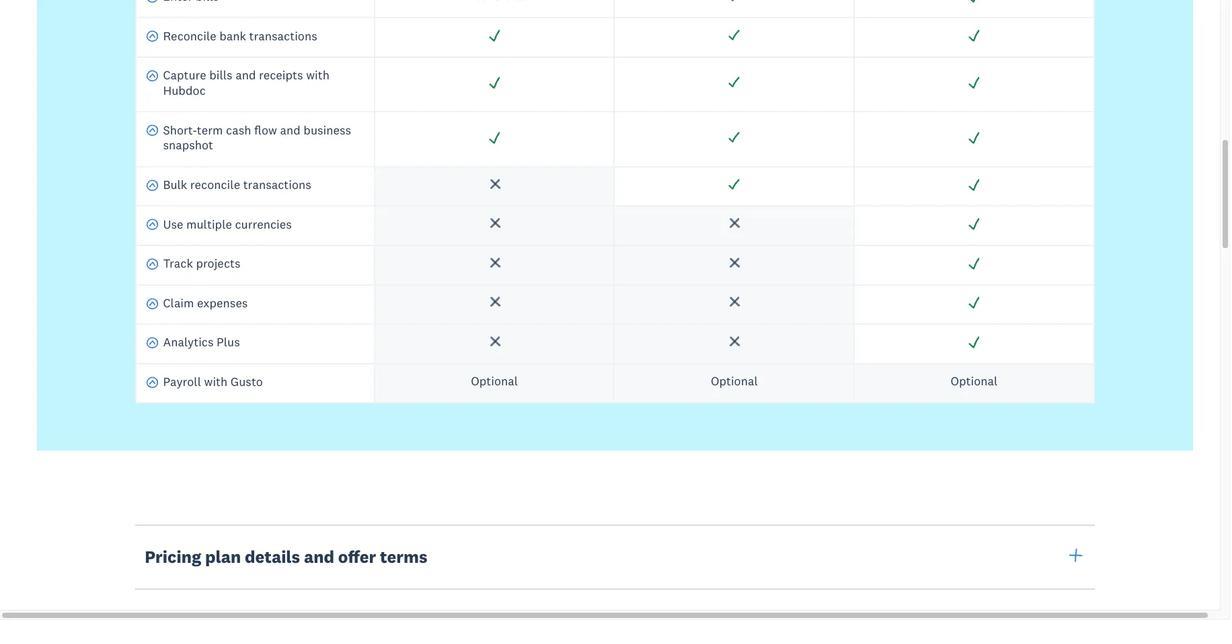 Task type: describe. For each thing, give the bounding box(es) containing it.
and inside dropdown button
[[304, 546, 334, 567]]

analytics plus button
[[146, 334, 240, 354]]

cash
[[226, 122, 251, 138]]

use
[[163, 216, 183, 232]]

reconcile bank transactions
[[163, 28, 317, 44]]

analytics
[[163, 335, 214, 350]]

reconcile
[[190, 177, 240, 192]]

use multiple currencies button
[[146, 216, 292, 235]]

business
[[304, 122, 351, 138]]

track
[[163, 256, 193, 271]]

reconcile
[[163, 28, 216, 44]]

capture bills and receipts with hubdoc button
[[146, 67, 364, 102]]

2 optional from the left
[[711, 373, 758, 389]]

3 optional from the left
[[951, 373, 998, 389]]

short-term cash flow and business snapshot button
[[146, 122, 364, 157]]

term
[[197, 122, 223, 138]]

hubdoc
[[163, 83, 206, 98]]

terms
[[380, 546, 428, 567]]

short-term cash flow and business snapshot
[[163, 122, 351, 153]]

track projects
[[163, 256, 241, 271]]

with inside the capture bills and receipts with hubdoc
[[306, 67, 330, 83]]

details
[[245, 546, 300, 567]]

pricing plan details and offer terms
[[145, 546, 428, 567]]

snapshot
[[163, 137, 213, 153]]

reconcile bank transactions button
[[146, 28, 317, 47]]

projects
[[196, 256, 241, 271]]

capture bills and receipts with hubdoc
[[163, 67, 330, 98]]

receipts
[[259, 67, 303, 83]]

excluded image for claim expenses
[[487, 296, 502, 310]]

gusto
[[231, 374, 263, 389]]

plan
[[205, 546, 241, 567]]

excluded image for track projects
[[487, 256, 502, 270]]

and inside short-term cash flow and business snapshot
[[280, 122, 301, 138]]

transactions for bulk reconcile transactions
[[243, 177, 311, 192]]

multiple
[[186, 216, 232, 232]]

analytics plus
[[163, 335, 240, 350]]



Task type: vqa. For each thing, say whether or not it's contained in the screenshot.
third Optional from the right
yes



Task type: locate. For each thing, give the bounding box(es) containing it.
bank
[[219, 28, 246, 44]]

and
[[236, 67, 256, 83], [280, 122, 301, 138], [304, 546, 334, 567]]

currencies
[[235, 216, 292, 232]]

flow
[[254, 122, 277, 138]]

with inside "payroll with gusto" button
[[204, 374, 228, 389]]

1 vertical spatial and
[[280, 122, 301, 138]]

payroll
[[163, 374, 201, 389]]

2 horizontal spatial and
[[304, 546, 334, 567]]

use multiple currencies
[[163, 216, 292, 232]]

pricing
[[145, 546, 201, 567]]

payroll with gusto
[[163, 374, 263, 389]]

0 horizontal spatial optional
[[471, 373, 518, 389]]

1 vertical spatial with
[[204, 374, 228, 389]]

and right bills
[[236, 67, 256, 83]]

optional
[[471, 373, 518, 389], [711, 373, 758, 389], [951, 373, 998, 389]]

excluded image for bulk reconcile transactions
[[487, 177, 502, 192]]

2 vertical spatial and
[[304, 546, 334, 567]]

1 horizontal spatial and
[[280, 122, 301, 138]]

bulk
[[163, 177, 187, 192]]

included image
[[967, 0, 981, 3], [727, 29, 741, 43], [487, 76, 502, 90], [727, 130, 741, 144], [967, 177, 981, 192], [967, 296, 981, 310]]

claim
[[163, 295, 194, 311]]

with
[[306, 67, 330, 83], [204, 374, 228, 389]]

excluded image
[[487, 217, 502, 231], [727, 217, 741, 231], [727, 296, 741, 310], [487, 335, 502, 349]]

track projects button
[[146, 256, 241, 275]]

and inside the capture bills and receipts with hubdoc
[[236, 67, 256, 83]]

transactions up currencies on the left top of the page
[[243, 177, 311, 192]]

claim expenses button
[[146, 295, 248, 314]]

1 vertical spatial transactions
[[243, 177, 311, 192]]

2 horizontal spatial optional
[[951, 373, 998, 389]]

included image
[[727, 0, 741, 3], [487, 29, 502, 43], [967, 29, 981, 43], [727, 76, 741, 90], [967, 76, 981, 90], [487, 130, 502, 144], [967, 130, 981, 144], [727, 177, 741, 192], [967, 217, 981, 231], [967, 256, 981, 270], [967, 335, 981, 349]]

with left gusto
[[204, 374, 228, 389]]

1 horizontal spatial optional
[[711, 373, 758, 389]]

plus
[[217, 335, 240, 350]]

pricing plan details and offer terms button
[[135, 524, 1095, 590]]

0 vertical spatial with
[[306, 67, 330, 83]]

excluded image
[[487, 177, 502, 192], [487, 256, 502, 270], [727, 256, 741, 270], [487, 296, 502, 310], [727, 335, 741, 349]]

offer
[[338, 546, 376, 567]]

capture
[[163, 67, 206, 83]]

short-
[[163, 122, 197, 138]]

transactions
[[249, 28, 317, 44], [243, 177, 311, 192]]

1 horizontal spatial with
[[306, 67, 330, 83]]

payroll with gusto button
[[146, 374, 263, 393]]

expenses
[[197, 295, 248, 311]]

transactions up receipts
[[249, 28, 317, 44]]

transactions for reconcile bank transactions
[[249, 28, 317, 44]]

bulk reconcile transactions
[[163, 177, 311, 192]]

and left offer on the left of page
[[304, 546, 334, 567]]

0 horizontal spatial with
[[204, 374, 228, 389]]

claim expenses
[[163, 295, 248, 311]]

0 vertical spatial transactions
[[249, 28, 317, 44]]

bulk reconcile transactions button
[[146, 177, 311, 196]]

0 vertical spatial and
[[236, 67, 256, 83]]

0 horizontal spatial and
[[236, 67, 256, 83]]

1 optional from the left
[[471, 373, 518, 389]]

with right receipts
[[306, 67, 330, 83]]

and right flow on the left of the page
[[280, 122, 301, 138]]

bills
[[209, 67, 233, 83]]



